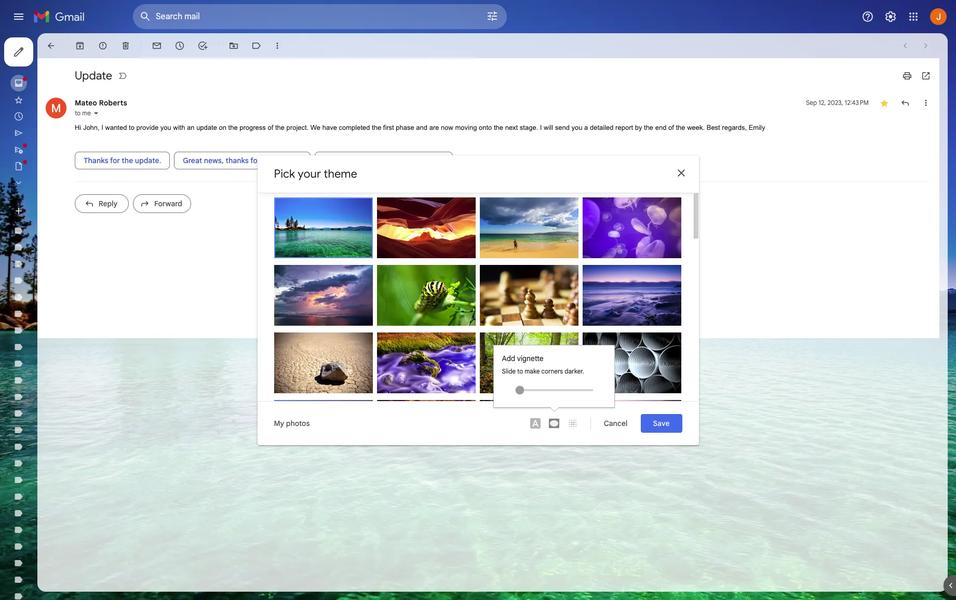 Task type: describe. For each thing, give the bounding box(es) containing it.
my photos button
[[266, 414, 318, 433]]

pick your theme
[[274, 167, 357, 181]]

add to tasks image
[[197, 41, 208, 51]]

regards,
[[722, 124, 747, 131]]

by
[[635, 124, 642, 131]]

Starred checkbox
[[880, 98, 890, 108]]

1 of from the left
[[268, 124, 273, 131]]

vignette
[[517, 354, 544, 363]]

now
[[441, 124, 454, 131]]

darker.
[[565, 367, 584, 375]]

send
[[555, 124, 570, 131]]

photos
[[286, 419, 310, 428]]

1 the from the left
[[228, 124, 238, 131]]

1 horizontal spatial grzegorz
[[497, 392, 524, 400]]

have
[[323, 124, 337, 131]]

vignette slider slider
[[515, 385, 593, 395]]

pick your theme heading
[[274, 167, 357, 181]]

by: mike cleron option
[[583, 265, 682, 333]]

12,
[[819, 99, 826, 107]]

advanced search options image
[[482, 6, 503, 27]]

0 vertical spatial by: grzegorz głowaty
[[280, 324, 345, 332]]

search mail image
[[136, 7, 155, 26]]

1 horizontal spatial głowaty
[[526, 392, 551, 400]]

mark as unread image
[[152, 41, 162, 51]]

by: mike cleron
[[589, 324, 635, 332]]

and
[[416, 124, 428, 131]]

a
[[585, 124, 588, 131]]

settings image
[[885, 10, 897, 23]]

lake
[[281, 255, 295, 264]]

tahoe
[[297, 255, 315, 264]]

your
[[298, 167, 321, 181]]

me
[[82, 109, 91, 117]]

to me
[[75, 109, 91, 117]]

update
[[75, 69, 112, 83]]

wanted
[[105, 124, 127, 131]]

animals option
[[583, 197, 682, 266]]

completed
[[339, 124, 370, 131]]

mike
[[600, 324, 614, 332]]

0 vertical spatial grzegorz
[[291, 324, 318, 332]]

6 the from the left
[[676, 124, 686, 131]]

hi
[[75, 124, 81, 131]]

add
[[502, 354, 516, 363]]

report
[[616, 124, 633, 131]]

corners
[[542, 367, 563, 375]]

not important switch
[[117, 71, 128, 81]]

pick
[[274, 167, 295, 181]]

snooze image
[[175, 41, 185, 51]]

mateo roberts
[[75, 98, 127, 108]]

make
[[525, 367, 540, 375]]

5 the from the left
[[644, 124, 654, 131]]

my photos
[[274, 419, 310, 428]]

by: greg bullock option
[[583, 332, 682, 393]]

add vignette slide to make corners darker.
[[502, 354, 584, 375]]

moving
[[455, 124, 477, 131]]

lake tahoe option
[[274, 197, 373, 265]]

archive image
[[75, 41, 85, 51]]

1 i from the left
[[101, 124, 103, 131]]

theme
[[324, 167, 357, 181]]



Task type: locate. For each thing, give the bounding box(es) containing it.
romain
[[394, 256, 416, 265], [497, 256, 519, 265], [394, 324, 416, 332], [497, 324, 519, 332], [291, 392, 313, 400], [394, 392, 416, 400]]

by: grzegorz głowaty option
[[274, 265, 373, 333], [480, 332, 579, 401], [377, 400, 476, 461]]

report spam image
[[98, 41, 108, 51]]

2 horizontal spatial to
[[518, 367, 523, 375]]

navigation
[[0, 33, 125, 600]]

of
[[268, 124, 273, 131], [669, 124, 674, 131]]

provide
[[136, 124, 159, 131]]

0 horizontal spatial to
[[75, 109, 81, 117]]

will
[[544, 124, 553, 131]]

slide
[[502, 367, 516, 375]]

by: inside option
[[589, 324, 598, 332]]

you left the a
[[572, 124, 583, 131]]

2 horizontal spatial by: grzegorz głowaty option
[[480, 332, 579, 401]]

0 horizontal spatial by: grzegorz głowaty
[[280, 324, 345, 332]]

i right john,
[[101, 124, 103, 131]]

1 horizontal spatial to
[[129, 124, 135, 131]]

are
[[430, 124, 439, 131]]

animals
[[589, 256, 612, 265]]

pick your theme alert dialog
[[257, 155, 699, 461]]

głowaty
[[320, 324, 345, 332], [526, 392, 551, 400]]

4 the from the left
[[494, 124, 504, 131]]

to inside add vignette slide to make corners darker.
[[518, 367, 523, 375]]

None search field
[[133, 4, 507, 29]]

delete image
[[121, 41, 131, 51]]

best
[[707, 124, 721, 131]]

12:43 pm
[[845, 99, 869, 107]]

1 vertical spatial by: grzegorz głowaty
[[486, 392, 551, 400]]

0 horizontal spatial by: grzegorz głowaty option
[[274, 265, 373, 333]]

2023,
[[828, 99, 844, 107]]

next
[[505, 124, 518, 131]]

end
[[656, 124, 667, 131]]

i left the will
[[540, 124, 542, 131]]

week.
[[688, 124, 705, 131]]

3 the from the left
[[372, 124, 382, 131]]

the left the project.
[[275, 124, 285, 131]]

to right slide
[[518, 367, 523, 375]]

first
[[383, 124, 394, 131]]

you left with
[[160, 124, 171, 131]]

to
[[75, 109, 81, 117], [129, 124, 135, 131], [518, 367, 523, 375]]

of right end
[[669, 124, 674, 131]]

1 vertical spatial głowaty
[[526, 392, 551, 400]]

0 vertical spatial to
[[75, 109, 81, 117]]

the right by
[[644, 124, 654, 131]]

by: romain guy option
[[377, 197, 476, 266], [480, 197, 579, 266], [377, 265, 476, 333], [480, 265, 579, 333], [274, 332, 373, 401], [377, 332, 476, 401], [274, 400, 373, 461], [480, 400, 579, 461], [583, 400, 682, 461]]

hi john, i wanted to provide you with an update on the progress of the project. we have completed the first phase and are now moving onto the next stage. i will send you a detailed report by the end of the week. best regards, emily
[[75, 124, 766, 131]]

we
[[311, 124, 321, 131]]

of right the progress
[[268, 124, 273, 131]]

my
[[274, 419, 284, 428]]

1 you from the left
[[160, 124, 171, 131]]

project.
[[287, 124, 309, 131]]

0 horizontal spatial of
[[268, 124, 273, 131]]

1 horizontal spatial you
[[572, 124, 583, 131]]

onto
[[479, 124, 492, 131]]

the right on
[[228, 124, 238, 131]]

2 the from the left
[[275, 124, 285, 131]]

2 you from the left
[[572, 124, 583, 131]]

1 vertical spatial to
[[129, 124, 135, 131]]

2 of from the left
[[669, 124, 674, 131]]

update
[[196, 124, 217, 131]]

1 horizontal spatial by: grzegorz głowaty
[[486, 392, 551, 400]]

back to inbox image
[[46, 41, 56, 51]]

you
[[160, 124, 171, 131], [572, 124, 583, 131]]

2 vertical spatial to
[[518, 367, 523, 375]]

0 horizontal spatial głowaty
[[320, 324, 345, 332]]

sep 12, 2023, 12:43 pm
[[807, 99, 869, 107]]

to left me
[[75, 109, 81, 117]]

the
[[228, 124, 238, 131], [275, 124, 285, 131], [372, 124, 382, 131], [494, 124, 504, 131], [644, 124, 654, 131], [676, 124, 686, 131]]

0 horizontal spatial i
[[101, 124, 103, 131]]

john,
[[83, 124, 100, 131]]

by:
[[383, 256, 392, 265], [486, 256, 495, 265], [280, 324, 289, 332], [383, 324, 392, 332], [486, 324, 495, 332], [589, 324, 598, 332], [280, 392, 289, 400], [383, 392, 392, 400], [486, 392, 495, 400]]

emily
[[749, 124, 766, 131]]

phase
[[396, 124, 415, 131]]

lake tahoe
[[281, 255, 315, 264]]

1 vertical spatial grzegorz
[[497, 392, 524, 400]]

by: grzegorz głowaty
[[280, 324, 345, 332], [486, 392, 551, 400]]

0 horizontal spatial grzegorz
[[291, 324, 318, 332]]

i
[[101, 124, 103, 131], [540, 124, 542, 131]]

sep
[[807, 99, 818, 107]]

add vignette alert dialog
[[493, 345, 615, 412]]

progress
[[240, 124, 266, 131]]

0 horizontal spatial you
[[160, 124, 171, 131]]

mateo
[[75, 98, 97, 108]]

with
[[173, 124, 185, 131]]

stage.
[[520, 124, 538, 131]]

by: romain guy
[[383, 256, 429, 265], [486, 256, 532, 265], [383, 324, 429, 332], [486, 324, 532, 332], [280, 392, 327, 400], [383, 392, 429, 400]]

2 i from the left
[[540, 124, 542, 131]]

roberts
[[99, 98, 127, 108]]

an
[[187, 124, 195, 131]]

grzegorz
[[291, 324, 318, 332], [497, 392, 524, 400]]

the left 'next'
[[494, 124, 504, 131]]

the left first
[[372, 124, 382, 131]]

the left week.
[[676, 124, 686, 131]]

1 horizontal spatial by: grzegorz głowaty option
[[377, 400, 476, 461]]

on
[[219, 124, 227, 131]]

detailed
[[590, 124, 614, 131]]

sep 12, 2023, 12:43 pm cell
[[807, 98, 869, 108]]

0 vertical spatial głowaty
[[320, 324, 345, 332]]

1 horizontal spatial of
[[669, 124, 674, 131]]

to right wanted
[[129, 124, 135, 131]]

1 horizontal spatial i
[[540, 124, 542, 131]]

cleron
[[615, 324, 635, 332]]

guy
[[418, 256, 429, 265], [520, 256, 532, 265], [418, 324, 429, 332], [520, 324, 532, 332], [315, 392, 327, 400], [418, 392, 429, 400]]



Task type: vqa. For each thing, say whether or not it's contained in the screenshot.
By: Grzegorz Głowaty
yes



